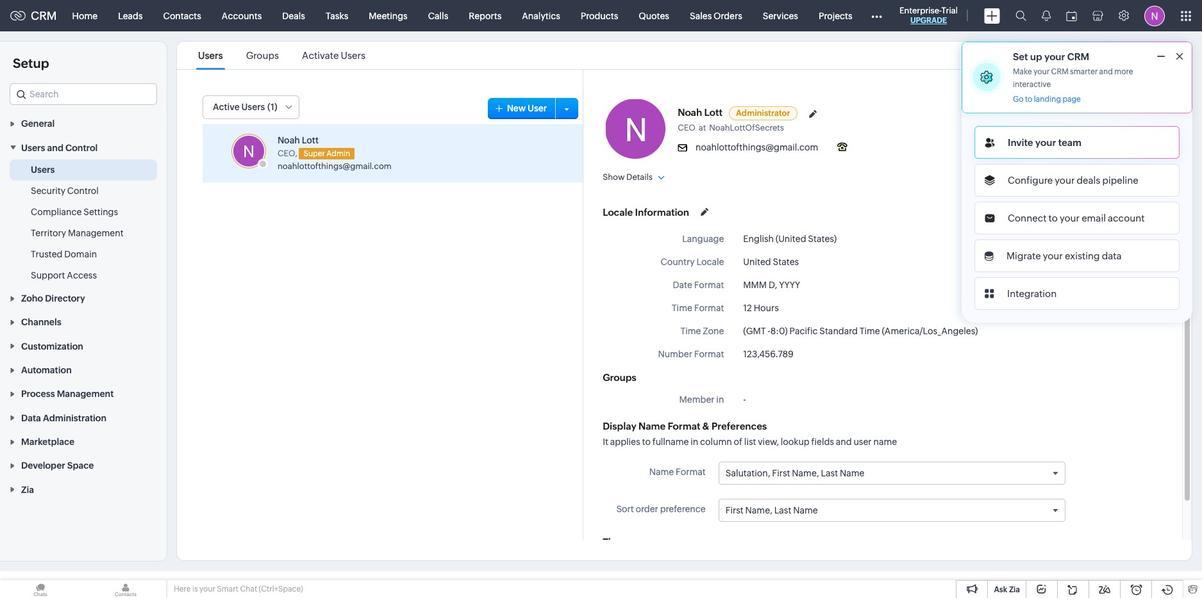 Task type: describe. For each thing, give the bounding box(es) containing it.
email
[[1082, 213, 1106, 224]]

noahlottofthings@gmail.com link
[[278, 161, 392, 171]]

setup
[[13, 56, 49, 71]]

analytics link
[[512, 0, 571, 31]]

developer space
[[21, 461, 94, 472]]

at
[[699, 123, 706, 133]]

list
[[744, 437, 756, 448]]

activate
[[302, 50, 339, 61]]

interactive
[[1013, 80, 1051, 89]]

quotes
[[639, 11, 669, 21]]

sort
[[616, 505, 634, 515]]

page
[[1063, 95, 1081, 104]]

set
[[1013, 51, 1028, 62]]

connect to your email account
[[1008, 213, 1145, 224]]

here is your smart chat (ctrl+space)
[[174, 585, 303, 594]]

time format
[[672, 303, 724, 314]]

security
[[31, 186, 65, 196]]

smart
[[217, 585, 239, 594]]

member in
[[679, 395, 724, 405]]

preferences
[[712, 421, 767, 432]]

time for time zone
[[681, 326, 701, 337]]

users link for security control link
[[31, 163, 55, 176]]

and inside dropdown button
[[47, 143, 63, 153]]

name, inside field
[[746, 506, 773, 516]]

users link for groups link
[[196, 50, 225, 61]]

groups link
[[244, 50, 281, 61]]

format for time
[[694, 303, 724, 314]]

new
[[507, 103, 526, 113]]

reports link
[[459, 0, 512, 31]]

search image
[[1016, 10, 1027, 21]]

lott for noah lott
[[704, 107, 723, 118]]

calls link
[[418, 0, 459, 31]]

chats image
[[0, 581, 81, 599]]

yyyy
[[779, 280, 800, 290]]

users and control button
[[0, 136, 167, 159]]

space
[[67, 461, 94, 472]]

access
[[67, 270, 97, 281]]

security control
[[31, 186, 99, 196]]

invite your team
[[1008, 137, 1082, 148]]

create menu image
[[984, 8, 1000, 23]]

order
[[636, 505, 658, 515]]

trusted domain
[[31, 249, 97, 260]]

number format
[[658, 349, 724, 360]]

display name format & preferences it applies to fullname in column of list view, lookup fields and user name
[[603, 421, 897, 448]]

projects
[[819, 11, 853, 21]]

fields
[[812, 437, 834, 448]]

0 vertical spatial in
[[717, 395, 724, 405]]

activate users
[[302, 50, 366, 61]]

applies
[[610, 437, 640, 448]]

it
[[603, 437, 609, 448]]

contacts image
[[85, 581, 166, 599]]

name inside the display name format & preferences it applies to fullname in column of list view, lookup fields and user name
[[639, 421, 666, 432]]

compliance
[[31, 207, 82, 217]]

country locale
[[661, 257, 724, 267]]

crm link
[[10, 9, 57, 22]]

pipeline
[[1103, 175, 1139, 186]]

ceo at noahlottofsecrets
[[678, 123, 784, 133]]

chat
[[240, 585, 257, 594]]

noah lott ceo, super admin noahlottofthings@gmail.com
[[278, 135, 392, 171]]

(gmt
[[743, 326, 766, 337]]

enterprise-
[[900, 6, 942, 15]]

fullname
[[653, 437, 689, 448]]

profile element
[[1137, 0, 1173, 31]]

format for number
[[694, 349, 724, 360]]

marketplace
[[21, 437, 74, 448]]

themes
[[603, 538, 639, 549]]

&
[[703, 421, 710, 432]]

format inside the display name format & preferences it applies to fullname in column of list view, lookup fields and user name
[[668, 421, 701, 432]]

noahlottofsecrets link
[[709, 123, 787, 133]]

home link
[[62, 0, 108, 31]]

1 vertical spatial to
[[1049, 213, 1058, 224]]

signals element
[[1034, 0, 1059, 31]]

is
[[192, 585, 198, 594]]

developer space button
[[0, 454, 167, 478]]

(united
[[776, 234, 806, 244]]

channels button
[[0, 310, 167, 334]]

process management button
[[0, 382, 167, 406]]

Other Modules field
[[863, 5, 890, 26]]

noah for noah lott ceo, super admin noahlottofthings@gmail.com
[[278, 135, 300, 146]]

noah lott
[[678, 107, 723, 118]]

first inside field
[[772, 469, 790, 479]]

trusted
[[31, 249, 63, 260]]

your left email
[[1060, 213, 1080, 224]]

directory
[[45, 294, 85, 304]]

products
[[581, 11, 618, 21]]

process management
[[21, 390, 114, 400]]

channels
[[21, 318, 61, 328]]

automation
[[21, 366, 72, 376]]

go
[[1013, 95, 1024, 104]]

1 vertical spatial zia
[[1009, 586, 1020, 595]]

your down up
[[1034, 67, 1050, 76]]

language
[[682, 234, 724, 244]]

data
[[21, 413, 41, 424]]

name, inside field
[[792, 469, 819, 479]]

2 vertical spatial crm
[[1051, 67, 1069, 76]]

create menu element
[[977, 0, 1008, 31]]

of
[[734, 437, 743, 448]]

signals image
[[1042, 10, 1051, 21]]

tasks
[[326, 11, 348, 21]]

upgrade
[[911, 16, 947, 25]]

zia button
[[0, 478, 167, 502]]

display
[[603, 421, 637, 432]]

support
[[31, 270, 65, 281]]

0 vertical spatial locale
[[603, 207, 633, 218]]

date
[[673, 280, 692, 290]]

english (united states)
[[743, 234, 837, 244]]

(ctrl+space)
[[259, 585, 303, 594]]

projects link
[[809, 0, 863, 31]]

list containing users
[[187, 42, 377, 69]]

Search text field
[[10, 84, 156, 105]]

quotes link
[[629, 0, 680, 31]]

view,
[[758, 437, 779, 448]]

123,456.789
[[743, 349, 794, 360]]

column
[[700, 437, 732, 448]]

control inside region
[[67, 186, 99, 196]]

services link
[[753, 0, 809, 31]]



Task type: locate. For each thing, give the bounding box(es) containing it.
0 vertical spatial -
[[768, 326, 771, 337]]

crm left home link
[[31, 9, 57, 22]]

and left more
[[1100, 67, 1113, 76]]

your right up
[[1045, 51, 1065, 62]]

landing
[[1034, 95, 1061, 104]]

1 vertical spatial users link
[[31, 163, 55, 176]]

2 horizontal spatial and
[[1100, 67, 1113, 76]]

crm left smarter
[[1051, 67, 1069, 76]]

1 vertical spatial management
[[57, 390, 114, 400]]

0 vertical spatial name,
[[792, 469, 819, 479]]

profile image
[[1145, 5, 1165, 26]]

name inside field
[[793, 506, 818, 516]]

in left "column"
[[691, 437, 698, 448]]

services
[[763, 11, 798, 21]]

management inside the users and control region
[[68, 228, 123, 238]]

new user button
[[488, 98, 560, 119]]

your right migrate
[[1043, 251, 1063, 262]]

users inside dropdown button
[[21, 143, 45, 153]]

groups up display
[[603, 373, 637, 383]]

1 vertical spatial name,
[[746, 506, 773, 516]]

1 horizontal spatial in
[[717, 395, 724, 405]]

number
[[658, 349, 692, 360]]

0 horizontal spatial lott
[[302, 135, 319, 146]]

to right go
[[1025, 95, 1033, 104]]

calls
[[428, 11, 448, 21]]

zia inside dropdown button
[[21, 485, 34, 496]]

1 horizontal spatial noah
[[678, 107, 702, 118]]

noahlottofthings@gmail.com down admin
[[278, 161, 392, 171]]

deals link
[[272, 0, 315, 31]]

0 horizontal spatial -
[[743, 395, 746, 405]]

- right (gmt
[[768, 326, 771, 337]]

support access
[[31, 270, 97, 281]]

0 horizontal spatial and
[[47, 143, 63, 153]]

name
[[639, 421, 666, 432], [649, 467, 674, 478], [840, 469, 865, 479], [793, 506, 818, 516]]

states)
[[808, 234, 837, 244]]

0 horizontal spatial users link
[[31, 163, 55, 176]]

activate users link
[[300, 50, 368, 61]]

noah for noah lott
[[678, 107, 702, 118]]

12 hours
[[743, 303, 779, 314]]

0 vertical spatial groups
[[246, 50, 279, 61]]

2 vertical spatial and
[[836, 437, 852, 448]]

calendar image
[[1066, 11, 1077, 21]]

your left team
[[1036, 137, 1056, 148]]

products link
[[571, 0, 629, 31]]

name, down salutation,
[[746, 506, 773, 516]]

management inside dropdown button
[[57, 390, 114, 400]]

united states
[[743, 257, 799, 267]]

in inside the display name format & preferences it applies to fullname in column of list view, lookup fields and user name
[[691, 437, 698, 448]]

users link down contacts link at the left of page
[[196, 50, 225, 61]]

last down 'salutation, first name, last name'
[[774, 506, 792, 516]]

management for process management
[[57, 390, 114, 400]]

name down 'salutation, first name, last name'
[[793, 506, 818, 516]]

noahlottofthings@gmail.com down 'noahlottofsecrets' link
[[696, 142, 819, 153]]

last inside field
[[774, 506, 792, 516]]

noah inside noah lott ceo, super admin noahlottofthings@gmail.com
[[278, 135, 300, 146]]

lott up at
[[704, 107, 723, 118]]

1 horizontal spatial noahlottofthings@gmail.com
[[696, 142, 819, 153]]

1 vertical spatial -
[[743, 395, 746, 405]]

in right member
[[717, 395, 724, 405]]

1 vertical spatial locale
[[697, 257, 724, 267]]

locale down show
[[603, 207, 633, 218]]

users inside region
[[31, 165, 55, 175]]

noahlottofthings@gmail.com
[[696, 142, 819, 153], [278, 161, 392, 171]]

details
[[627, 173, 653, 182]]

mmm
[[743, 280, 767, 290]]

support access link
[[31, 269, 97, 282]]

0 horizontal spatial noahlottofthings@gmail.com
[[278, 161, 392, 171]]

connect
[[1008, 213, 1047, 224]]

data administration button
[[0, 406, 167, 430]]

control up compliance settings
[[67, 186, 99, 196]]

1 horizontal spatial -
[[768, 326, 771, 337]]

1 horizontal spatial first
[[772, 469, 790, 479]]

data
[[1102, 251, 1122, 262]]

time zone
[[681, 326, 724, 337]]

0 vertical spatial users link
[[196, 50, 225, 61]]

time right standard
[[860, 326, 880, 337]]

make
[[1013, 67, 1032, 76]]

management up data administration dropdown button
[[57, 390, 114, 400]]

orders
[[714, 11, 742, 21]]

name down user
[[840, 469, 865, 479]]

active users (1)
[[213, 102, 278, 112]]

deals
[[1077, 175, 1101, 186]]

1 horizontal spatial name,
[[792, 469, 819, 479]]

locale
[[603, 207, 633, 218], [697, 257, 724, 267]]

crm up smarter
[[1068, 51, 1090, 62]]

format down the fullname
[[676, 467, 706, 478]]

control down general "dropdown button"
[[65, 143, 98, 153]]

name up the fullname
[[639, 421, 666, 432]]

name
[[874, 437, 897, 448]]

0 vertical spatial to
[[1025, 95, 1033, 104]]

general
[[21, 119, 55, 129]]

integration
[[1007, 289, 1057, 299]]

Salutation, First Name, Last Name field
[[719, 463, 1065, 485]]

noah up ceo at the top right
[[678, 107, 702, 118]]

management for territory management
[[68, 228, 123, 238]]

your
[[1045, 51, 1065, 62], [1034, 67, 1050, 76], [1036, 137, 1056, 148], [1055, 175, 1075, 186], [1060, 213, 1080, 224], [1043, 251, 1063, 262], [199, 585, 215, 594]]

2 vertical spatial to
[[642, 437, 651, 448]]

0 vertical spatial and
[[1100, 67, 1113, 76]]

0 horizontal spatial to
[[642, 437, 651, 448]]

- up preferences
[[743, 395, 746, 405]]

lott
[[704, 107, 723, 118], [302, 135, 319, 146]]

compliance settings link
[[31, 206, 118, 218]]

meetings
[[369, 11, 408, 21]]

territory management
[[31, 228, 123, 238]]

lott inside noah lott ceo, super admin noahlottofthings@gmail.com
[[302, 135, 319, 146]]

users down general
[[21, 143, 45, 153]]

format up the fullname
[[668, 421, 701, 432]]

1 vertical spatial last
[[774, 506, 792, 516]]

smarter
[[1070, 67, 1098, 76]]

name, down lookup
[[792, 469, 819, 479]]

1 vertical spatial and
[[47, 143, 63, 153]]

lookup
[[781, 437, 810, 448]]

format for name
[[676, 467, 706, 478]]

to inside the display name format & preferences it applies to fullname in column of list view, lookup fields and user name
[[642, 437, 651, 448]]

locale down language
[[697, 257, 724, 267]]

trusted domain link
[[31, 248, 97, 261]]

zia down "developer"
[[21, 485, 34, 496]]

1 horizontal spatial lott
[[704, 107, 723, 118]]

to right applies
[[642, 437, 651, 448]]

time for time format
[[672, 303, 692, 314]]

0 vertical spatial management
[[68, 228, 123, 238]]

None field
[[10, 83, 157, 105]]

home
[[72, 11, 98, 21]]

leads link
[[108, 0, 153, 31]]

0 vertical spatial noah
[[678, 107, 702, 118]]

0 horizontal spatial zia
[[21, 485, 34, 496]]

to right connect
[[1049, 213, 1058, 224]]

1 vertical spatial first
[[726, 506, 744, 516]]

12
[[743, 303, 752, 314]]

zia right ask
[[1009, 586, 1020, 595]]

users down contacts link at the left of page
[[198, 50, 223, 61]]

to inside the set up your crm make your crm smarter and more interactive go to landing page
[[1025, 95, 1033, 104]]

salutation, first name, last name
[[726, 469, 865, 479]]

1 vertical spatial crm
[[1068, 51, 1090, 62]]

english
[[743, 234, 774, 244]]

and inside the display name format & preferences it applies to fullname in column of list view, lookup fields and user name
[[836, 437, 852, 448]]

up
[[1030, 51, 1043, 62]]

time down date
[[672, 303, 692, 314]]

list
[[187, 42, 377, 69]]

0 vertical spatial crm
[[31, 9, 57, 22]]

management down settings
[[68, 228, 123, 238]]

0 vertical spatial first
[[772, 469, 790, 479]]

control
[[65, 143, 98, 153], [67, 186, 99, 196]]

show
[[603, 173, 625, 182]]

hours
[[754, 303, 779, 314]]

0 horizontal spatial name,
[[746, 506, 773, 516]]

first
[[772, 469, 790, 479], [726, 506, 744, 516]]

last
[[821, 469, 838, 479], [774, 506, 792, 516]]

0 vertical spatial control
[[65, 143, 98, 153]]

First Name, Last Name field
[[719, 500, 1065, 522]]

groups
[[246, 50, 279, 61], [603, 373, 637, 383]]

0 vertical spatial zia
[[21, 485, 34, 496]]

0 vertical spatial last
[[821, 469, 838, 479]]

analytics
[[522, 11, 560, 21]]

groups inside list
[[246, 50, 279, 61]]

date format
[[673, 280, 724, 290]]

1 vertical spatial noah
[[278, 135, 300, 146]]

sales orders
[[690, 11, 742, 21]]

zoho directory button
[[0, 286, 167, 310]]

first right salutation,
[[772, 469, 790, 479]]

your right is
[[199, 585, 215, 594]]

noah up ceo,
[[278, 135, 300, 146]]

0 horizontal spatial locale
[[603, 207, 633, 218]]

preference
[[660, 505, 706, 515]]

first inside field
[[726, 506, 744, 516]]

users link up security
[[31, 163, 55, 176]]

1 vertical spatial control
[[67, 186, 99, 196]]

2 horizontal spatial to
[[1049, 213, 1058, 224]]

salutation,
[[726, 469, 771, 479]]

zoho directory
[[21, 294, 85, 304]]

(gmt -8:0) pacific standard time (america/los_angeles)
[[743, 326, 978, 337]]

name format
[[649, 467, 706, 478]]

0 horizontal spatial first
[[726, 506, 744, 516]]

meetings link
[[359, 0, 418, 31]]

format for date
[[694, 280, 724, 290]]

0 vertical spatial lott
[[704, 107, 723, 118]]

1 horizontal spatial to
[[1025, 95, 1033, 104]]

territory
[[31, 228, 66, 238]]

and left user
[[836, 437, 852, 448]]

ceo
[[678, 123, 696, 133]]

last inside field
[[821, 469, 838, 479]]

0 horizontal spatial last
[[774, 506, 792, 516]]

name,
[[792, 469, 819, 479], [746, 506, 773, 516]]

sales
[[690, 11, 712, 21]]

existing
[[1065, 251, 1100, 262]]

team
[[1058, 137, 1082, 148]]

format up time format
[[694, 280, 724, 290]]

your left deals
[[1055, 175, 1075, 186]]

and inside the set up your crm make your crm smarter and more interactive go to landing page
[[1100, 67, 1113, 76]]

1 horizontal spatial zia
[[1009, 586, 1020, 595]]

0 horizontal spatial groups
[[246, 50, 279, 61]]

name down the fullname
[[649, 467, 674, 478]]

1 vertical spatial in
[[691, 437, 698, 448]]

zia
[[21, 485, 34, 496], [1009, 586, 1020, 595]]

search element
[[1008, 0, 1034, 31]]

account
[[1108, 213, 1145, 224]]

and down general
[[47, 143, 63, 153]]

0 horizontal spatial noah
[[278, 135, 300, 146]]

format up zone
[[694, 303, 724, 314]]

last down fields
[[821, 469, 838, 479]]

general button
[[0, 112, 167, 136]]

control inside dropdown button
[[65, 143, 98, 153]]

0 horizontal spatial in
[[691, 437, 698, 448]]

0 vertical spatial noahlottofthings@gmail.com
[[696, 142, 819, 153]]

go to landing page link
[[1013, 95, 1081, 105]]

d,
[[769, 280, 777, 290]]

users right activate
[[341, 50, 366, 61]]

sort order preference
[[616, 505, 706, 515]]

1 vertical spatial noahlottofthings@gmail.com
[[278, 161, 392, 171]]

users and control region
[[0, 159, 167, 286]]

groups down accounts link
[[246, 50, 279, 61]]

users and control
[[21, 143, 98, 153]]

1 horizontal spatial locale
[[697, 257, 724, 267]]

time left zone
[[681, 326, 701, 337]]

1 horizontal spatial last
[[821, 469, 838, 479]]

name inside field
[[840, 469, 865, 479]]

1 horizontal spatial users link
[[196, 50, 225, 61]]

users link
[[196, 50, 225, 61], [31, 163, 55, 176]]

pacific
[[790, 326, 818, 337]]

1 vertical spatial lott
[[302, 135, 319, 146]]

1 horizontal spatial groups
[[603, 373, 637, 383]]

users up security
[[31, 165, 55, 175]]

noah
[[678, 107, 702, 118], [278, 135, 300, 146]]

lott up super
[[302, 135, 319, 146]]

1 vertical spatial groups
[[603, 373, 637, 383]]

lott for noah lott ceo, super admin noahlottofthings@gmail.com
[[302, 135, 319, 146]]

1 horizontal spatial and
[[836, 437, 852, 448]]

format down zone
[[694, 349, 724, 360]]

reports
[[469, 11, 502, 21]]

first down salutation,
[[726, 506, 744, 516]]

compliance settings
[[31, 207, 118, 217]]



Task type: vqa. For each thing, say whether or not it's contained in the screenshot.
Setup
yes



